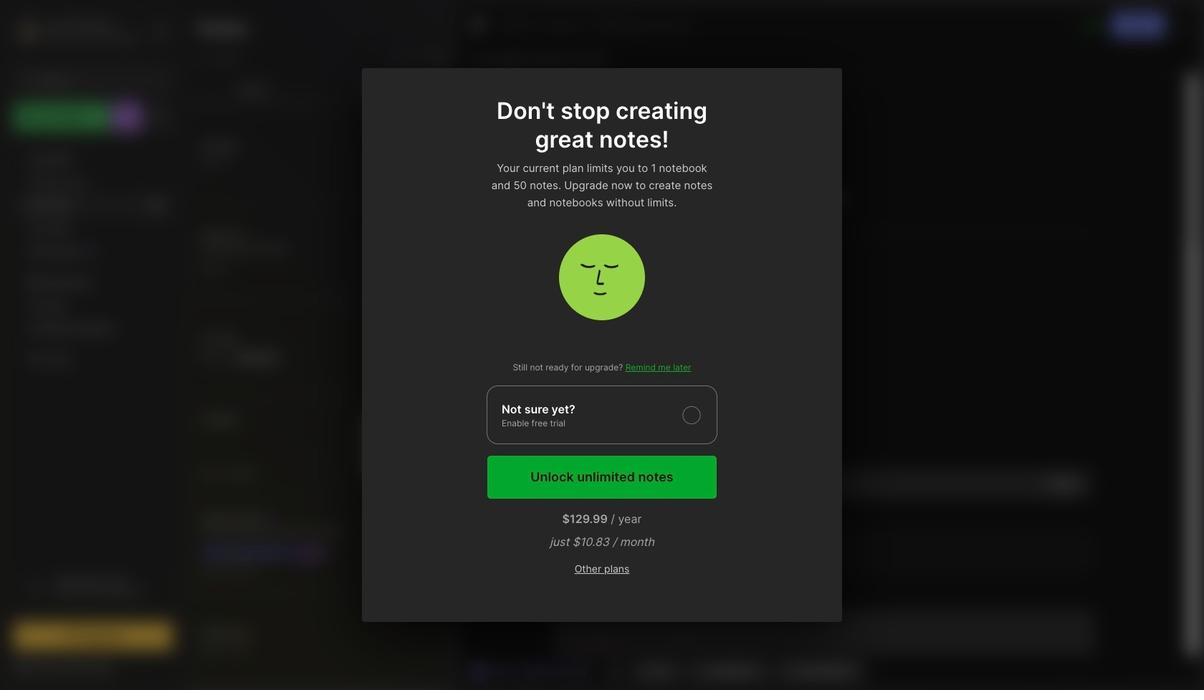 Task type: locate. For each thing, give the bounding box(es) containing it.
expand note image
[[470, 16, 488, 34]]

expand notebooks image
[[19, 279, 27, 288]]

tree inside the main element
[[5, 140, 181, 554]]

tab list
[[186, 75, 455, 103]]

Note Editor text field
[[460, 74, 1200, 656]]

None search field
[[39, 71, 160, 88]]

None checkbox
[[487, 386, 718, 445]]

tree
[[5, 140, 181, 554]]

add tag image
[[606, 663, 624, 680]]

dialog
[[362, 68, 843, 622]]



Task type: vqa. For each thing, say whether or not it's contained in the screenshot.
updated button
no



Task type: describe. For each thing, give the bounding box(es) containing it.
none search field inside the main element
[[39, 71, 160, 88]]

Search text field
[[39, 73, 160, 87]]

note window element
[[460, 4, 1200, 686]]

happy face illustration image
[[559, 235, 645, 321]]

expand tags image
[[19, 302, 27, 311]]

main element
[[0, 0, 186, 691]]



